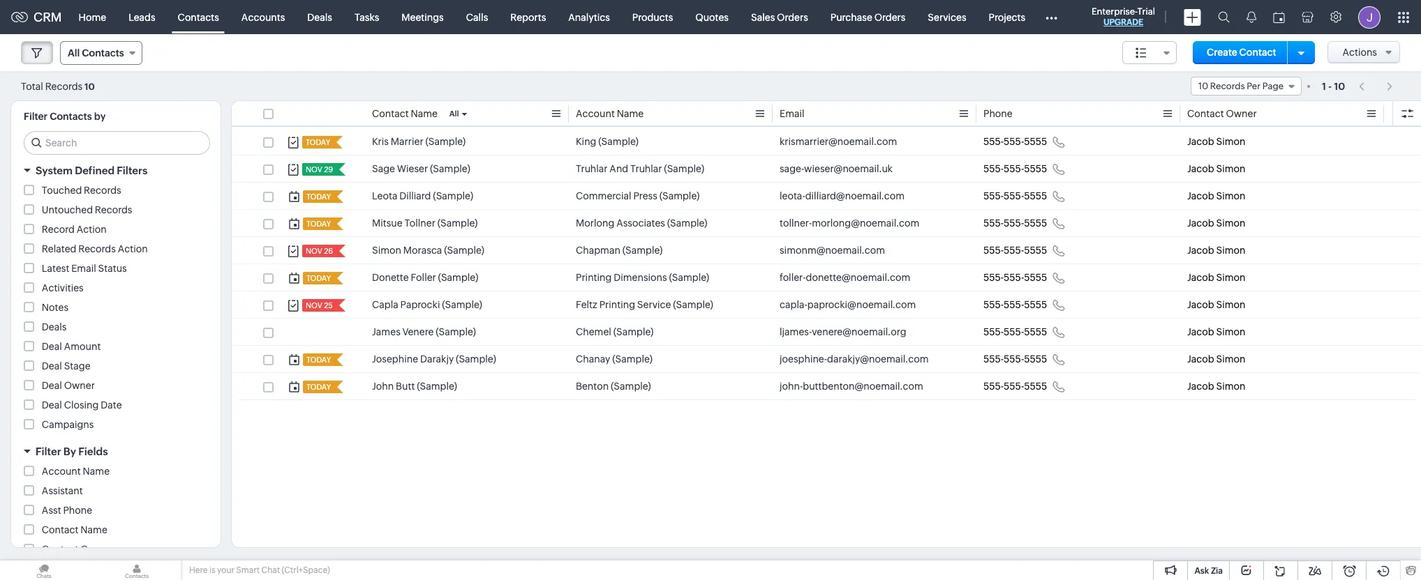 Task type: vqa. For each thing, say whether or not it's contained in the screenshot.
The Analytics at the top left
yes



Task type: locate. For each thing, give the bounding box(es) containing it.
1 horizontal spatial all
[[449, 110, 459, 118]]

today for donette foller (sample)
[[306, 274, 331, 283]]

today for mitsue tollner (sample)
[[306, 220, 331, 228]]

morlong@noemail.com
[[812, 218, 920, 229]]

10 jacob from the top
[[1187, 381, 1214, 392]]

0 horizontal spatial truhlar
[[576, 163, 608, 174]]

deals left 'tasks'
[[307, 12, 332, 23]]

benton (sample) link
[[576, 380, 651, 394]]

2 vertical spatial nov
[[306, 302, 322, 310]]

9 5555 from the top
[[1024, 354, 1047, 365]]

0 vertical spatial owner
[[1226, 108, 1257, 119]]

2 horizontal spatial 10
[[1334, 81, 1345, 92]]

jacob simon for darakjy@noemail.com
[[1187, 354, 1246, 365]]

8 jacob from the top
[[1187, 327, 1214, 338]]

sales orders link
[[740, 0, 819, 34]]

nov inside nov 29 link
[[306, 165, 322, 174]]

5555 for morlong@noemail.com
[[1024, 218, 1047, 229]]

1 vertical spatial all
[[449, 110, 459, 118]]

donette foller (sample)
[[372, 272, 478, 283]]

orders right purchase
[[874, 12, 905, 23]]

0 vertical spatial filter
[[24, 111, 48, 122]]

0 vertical spatial contacts
[[178, 12, 219, 23]]

1 deal from the top
[[42, 341, 62, 352]]

0 horizontal spatial orders
[[777, 12, 808, 23]]

filter for filter by fields
[[36, 446, 61, 458]]

(sample) down darakjy
[[417, 381, 457, 392]]

account up assistant
[[42, 466, 81, 477]]

2 jacob simon from the top
[[1187, 163, 1246, 174]]

7 5555 from the top
[[1024, 299, 1047, 311]]

0 vertical spatial all
[[68, 47, 80, 59]]

today down nov 29 link
[[306, 193, 331, 201]]

tollner-morlong@noemail.com link
[[780, 216, 920, 230]]

deal for deal stage
[[42, 361, 62, 372]]

contacts left by
[[50, 111, 92, 122]]

size image
[[1136, 47, 1147, 59]]

555-555-5555 for morlong@noemail.com
[[983, 218, 1047, 229]]

dimensions
[[614, 272, 667, 283]]

nov left 29
[[306, 165, 322, 174]]

0 horizontal spatial account
[[42, 466, 81, 477]]

name down fields
[[83, 466, 110, 477]]

email
[[780, 108, 804, 119], [71, 263, 96, 274]]

nov left "26"
[[306, 247, 322, 255]]

press
[[633, 191, 657, 202]]

records inside field
[[1210, 81, 1245, 91]]

joesphine-darakjy@noemail.com link
[[780, 352, 929, 366]]

9 555-555-5555 from the top
[[983, 354, 1047, 365]]

3 jacob from the top
[[1187, 191, 1214, 202]]

enterprise-
[[1092, 6, 1137, 17]]

555-555-5555 for paprocki@noemail.com
[[983, 299, 1047, 311]]

joesphine-darakjy@noemail.com
[[780, 354, 929, 365]]

signals element
[[1238, 0, 1265, 34]]

deal for deal closing date
[[42, 400, 62, 411]]

10 inside total records 10
[[85, 81, 95, 92]]

leota-dilliard@noemail.com
[[780, 191, 905, 202]]

deals
[[307, 12, 332, 23], [42, 322, 67, 333]]

1 vertical spatial filter
[[36, 446, 61, 458]]

jacob for paprocki@noemail.com
[[1187, 299, 1214, 311]]

1 vertical spatial deals
[[42, 322, 67, 333]]

4 deal from the top
[[42, 400, 62, 411]]

today link up nov 29 link
[[302, 136, 332, 149]]

4 5555 from the top
[[1024, 218, 1047, 229]]

account up king at the left top of the page
[[576, 108, 615, 119]]

untouched records
[[42, 205, 132, 216]]

0 vertical spatial email
[[780, 108, 804, 119]]

activities
[[42, 283, 84, 294]]

today up nov 29 link
[[306, 138, 330, 147]]

today for john butt (sample)
[[306, 383, 331, 392]]

today down nov 26 link
[[306, 274, 331, 283]]

phone
[[983, 108, 1013, 119], [63, 505, 92, 516]]

james venere (sample) link
[[372, 325, 476, 339]]

all up kris marrier (sample) 'link' at left top
[[449, 110, 459, 118]]

0 vertical spatial account name
[[576, 108, 644, 119]]

filter
[[24, 111, 48, 122], [36, 446, 61, 458]]

deal left stage
[[42, 361, 62, 372]]

(sample) up "service"
[[669, 272, 709, 283]]

0 horizontal spatial phone
[[63, 505, 92, 516]]

nov 26
[[306, 247, 333, 255]]

10 5555 from the top
[[1024, 381, 1047, 392]]

(sample) right "service"
[[673, 299, 713, 311]]

records
[[45, 81, 83, 92], [1210, 81, 1245, 91], [84, 185, 121, 196], [95, 205, 132, 216], [78, 244, 116, 255]]

printing dimensions (sample)
[[576, 272, 709, 283]]

deal up deal stage
[[42, 341, 62, 352]]

jacob for dilliard@noemail.com
[[1187, 191, 1214, 202]]

per
[[1247, 81, 1261, 91]]

chemel (sample)
[[576, 327, 654, 338]]

1 555-555-5555 from the top
[[983, 136, 1047, 147]]

2 orders from the left
[[874, 12, 905, 23]]

simon for venere@noemail.org
[[1216, 327, 1246, 338]]

2 555-555-5555 from the top
[[983, 163, 1047, 174]]

sage-
[[780, 163, 804, 174]]

filter left by
[[36, 446, 61, 458]]

5555 for venere@noemail.org
[[1024, 327, 1047, 338]]

1 vertical spatial email
[[71, 263, 96, 274]]

commercial press (sample)
[[576, 191, 700, 202]]

search image
[[1218, 11, 1230, 23]]

filter for filter contacts by
[[24, 111, 48, 122]]

capla
[[372, 299, 398, 311]]

records up filter contacts by
[[45, 81, 83, 92]]

tollner-
[[780, 218, 812, 229]]

1 horizontal spatial orders
[[874, 12, 905, 23]]

records left per
[[1210, 81, 1245, 91]]

date
[[101, 400, 122, 411]]

4 jacob simon from the top
[[1187, 218, 1246, 229]]

leads link
[[117, 0, 167, 34]]

contacts down home
[[82, 47, 124, 59]]

purchase orders
[[830, 12, 905, 23]]

navigation
[[1352, 76, 1400, 96]]

10 555-555-5555 from the top
[[983, 381, 1047, 392]]

orders right sales
[[777, 12, 808, 23]]

0 vertical spatial contact name
[[372, 108, 438, 119]]

simon for morlong@noemail.com
[[1216, 218, 1246, 229]]

8 5555 from the top
[[1024, 327, 1047, 338]]

meetings
[[402, 12, 444, 23]]

all
[[68, 47, 80, 59], [449, 110, 459, 118]]

2 truhlar from the left
[[630, 163, 662, 174]]

today up nov 26 link
[[306, 220, 331, 228]]

email down related records action
[[71, 263, 96, 274]]

10 jacob simon from the top
[[1187, 381, 1246, 392]]

today link for donette
[[303, 272, 332, 285]]

5 555-555-5555 from the top
[[983, 245, 1047, 256]]

today link left john
[[303, 381, 332, 394]]

deals down notes
[[42, 322, 67, 333]]

by
[[94, 111, 106, 122]]

3 jacob simon from the top
[[1187, 191, 1246, 202]]

printing up chemel (sample)
[[599, 299, 635, 311]]

4 jacob from the top
[[1187, 218, 1214, 229]]

3 555-555-5555 from the top
[[983, 191, 1047, 202]]

leota
[[372, 191, 397, 202]]

feltz
[[576, 299, 597, 311]]

0 vertical spatial nov
[[306, 165, 322, 174]]

records down defined at the left of page
[[84, 185, 121, 196]]

1 vertical spatial account
[[42, 466, 81, 477]]

contact up chats image
[[42, 544, 78, 556]]

4 555-555-5555 from the top
[[983, 218, 1047, 229]]

truhlar and truhlar (sample)
[[576, 163, 704, 174]]

contact name up marrier
[[372, 108, 438, 119]]

owner up contacts image
[[80, 544, 111, 556]]

truhlar
[[576, 163, 608, 174], [630, 163, 662, 174]]

6 jacob from the top
[[1187, 272, 1214, 283]]

nov inside 'nov 25' link
[[306, 302, 322, 310]]

orders
[[777, 12, 808, 23], [874, 12, 905, 23]]

1 horizontal spatial phone
[[983, 108, 1013, 119]]

1 horizontal spatial contact owner
[[1187, 108, 1257, 119]]

9 jacob simon from the top
[[1187, 354, 1246, 365]]

555-555-5555 for darakjy@noemail.com
[[983, 354, 1047, 365]]

555-555-5555 for wieser@noemail.uk
[[983, 163, 1047, 174]]

nov left 25
[[306, 302, 322, 310]]

jacob simon for buttbenton@noemail.com
[[1187, 381, 1246, 392]]

1 horizontal spatial account name
[[576, 108, 644, 119]]

6 jacob simon from the top
[[1187, 272, 1246, 283]]

tasks
[[355, 12, 379, 23]]

action up status
[[118, 244, 148, 255]]

contacts right the leads link
[[178, 12, 219, 23]]

Search text field
[[24, 132, 209, 154]]

contact inside button
[[1239, 47, 1276, 58]]

2 vertical spatial contacts
[[50, 111, 92, 122]]

reports
[[510, 12, 546, 23]]

6 555-555-5555 from the top
[[983, 272, 1047, 283]]

chats image
[[0, 561, 88, 581]]

today link up nov 26 link
[[303, 218, 332, 230]]

1 vertical spatial nov
[[306, 247, 322, 255]]

6 5555 from the top
[[1024, 272, 1047, 283]]

chanay (sample)
[[576, 354, 653, 365]]

touched
[[42, 185, 82, 196]]

james venere (sample)
[[372, 327, 476, 338]]

records down touched records
[[95, 205, 132, 216]]

email up krismarrier@noemail.com link
[[780, 108, 804, 119]]

1 nov from the top
[[306, 165, 322, 174]]

5555 for darakjy@noemail.com
[[1024, 354, 1047, 365]]

simon for dilliard@noemail.com
[[1216, 191, 1246, 202]]

5555 for paprocki@noemail.com
[[1024, 299, 1047, 311]]

smart
[[236, 566, 260, 576]]

chapman (sample)
[[576, 245, 663, 256]]

krismarrier@noemail.com link
[[780, 135, 897, 149]]

2 nov from the top
[[306, 247, 322, 255]]

0 vertical spatial contact owner
[[1187, 108, 1257, 119]]

filter inside dropdown button
[[36, 446, 61, 458]]

foller
[[411, 272, 436, 283]]

2 vertical spatial owner
[[80, 544, 111, 556]]

account name down filter by fields
[[42, 466, 110, 477]]

2 5555 from the top
[[1024, 163, 1047, 174]]

truhlar up press
[[630, 163, 662, 174]]

3 deal from the top
[[42, 380, 62, 392]]

simon for donette@noemail.com
[[1216, 272, 1246, 283]]

system defined filters button
[[11, 158, 221, 183]]

profile element
[[1350, 0, 1389, 34]]

products
[[632, 12, 673, 23]]

deal for deal owner
[[42, 380, 62, 392]]

contact owner down 10 records per page at the top of the page
[[1187, 108, 1257, 119]]

leota dilliard (sample) link
[[372, 189, 473, 203]]

0 horizontal spatial 10
[[85, 81, 95, 92]]

1 horizontal spatial 10
[[1198, 81, 1208, 91]]

simon for paprocki@noemail.com
[[1216, 299, 1246, 311]]

king (sample)
[[576, 136, 639, 147]]

deals link
[[296, 0, 343, 34]]

jacob simon for morlong@noemail.com
[[1187, 218, 1246, 229]]

deal
[[42, 341, 62, 352], [42, 361, 62, 372], [42, 380, 62, 392], [42, 400, 62, 411]]

nov inside nov 26 link
[[306, 247, 322, 255]]

3 nov from the top
[[306, 302, 322, 310]]

is
[[209, 566, 215, 576]]

10 down create
[[1198, 81, 1208, 91]]

9 jacob from the top
[[1187, 354, 1214, 365]]

crm link
[[11, 10, 62, 24]]

accounts
[[241, 12, 285, 23]]

records up 'latest email status'
[[78, 244, 116, 255]]

nov for simon
[[306, 247, 322, 255]]

contact up per
[[1239, 47, 1276, 58]]

deal down deal stage
[[42, 380, 62, 392]]

capla-paprocki@noemail.com
[[780, 299, 916, 311]]

1 horizontal spatial email
[[780, 108, 804, 119]]

tollner-morlong@noemail.com
[[780, 218, 920, 229]]

page
[[1262, 81, 1284, 91]]

555-555-5555 for donette@noemail.com
[[983, 272, 1047, 283]]

555-555-5555
[[983, 136, 1047, 147], [983, 163, 1047, 174], [983, 191, 1047, 202], [983, 218, 1047, 229], [983, 245, 1047, 256], [983, 272, 1047, 283], [983, 299, 1047, 311], [983, 327, 1047, 338], [983, 354, 1047, 365], [983, 381, 1047, 392]]

jacob for morlong@noemail.com
[[1187, 218, 1214, 229]]

truhlar left "and"
[[576, 163, 608, 174]]

jacob simon for wieser@noemail.uk
[[1187, 163, 1246, 174]]

deal up "campaigns"
[[42, 400, 62, 411]]

1 vertical spatial contact name
[[42, 525, 107, 536]]

chemel
[[576, 327, 611, 338]]

today left john
[[306, 383, 331, 392]]

5555 for donette@noemail.com
[[1024, 272, 1047, 283]]

jacob simon for paprocki@noemail.com
[[1187, 299, 1246, 311]]

today down 'nov 25' link
[[306, 356, 331, 364]]

create menu element
[[1175, 0, 1210, 34]]

1
[[1322, 81, 1326, 92]]

capla-paprocki@noemail.com link
[[780, 298, 916, 312]]

0 horizontal spatial deals
[[42, 322, 67, 333]]

owner up closing
[[64, 380, 95, 392]]

all up total records 10
[[68, 47, 80, 59]]

name down asst phone
[[80, 525, 107, 536]]

(sample) down feltz printing service (sample)
[[613, 327, 654, 338]]

26
[[324, 247, 333, 255]]

owner down 10 records per page at the top of the page
[[1226, 108, 1257, 119]]

1 orders from the left
[[777, 12, 808, 23]]

10 inside field
[[1198, 81, 1208, 91]]

row group
[[232, 128, 1421, 401]]

7 jacob from the top
[[1187, 299, 1214, 311]]

1 - 10
[[1322, 81, 1345, 92]]

deal for deal amount
[[42, 341, 62, 352]]

All Contacts field
[[60, 41, 142, 65]]

filter down total
[[24, 111, 48, 122]]

1 horizontal spatial truhlar
[[630, 163, 662, 174]]

10 right -
[[1334, 81, 1345, 92]]

records for total
[[45, 81, 83, 92]]

josephine darakjy (sample) link
[[372, 352, 496, 366]]

today link for leota
[[303, 191, 332, 203]]

0 horizontal spatial all
[[68, 47, 80, 59]]

2 deal from the top
[[42, 361, 62, 372]]

contact owner up chats image
[[42, 544, 111, 556]]

ask zia
[[1195, 567, 1223, 577]]

related records action
[[42, 244, 148, 255]]

2 jacob from the top
[[1187, 163, 1214, 174]]

0 horizontal spatial contact name
[[42, 525, 107, 536]]

today link for john
[[303, 381, 332, 394]]

all inside field
[[68, 47, 80, 59]]

1 vertical spatial printing
[[599, 299, 635, 311]]

today link down nov 29 link
[[303, 191, 332, 203]]

7 jacob simon from the top
[[1187, 299, 1246, 311]]

campaigns
[[42, 419, 94, 431]]

0 horizontal spatial action
[[77, 224, 107, 235]]

Other Modules field
[[1037, 6, 1067, 28]]

jacob for darakjy@noemail.com
[[1187, 354, 1214, 365]]

0 horizontal spatial email
[[71, 263, 96, 274]]

contacts inside field
[[82, 47, 124, 59]]

today for leota dilliard (sample)
[[306, 193, 331, 201]]

5 jacob from the top
[[1187, 245, 1214, 256]]

1 vertical spatial contacts
[[82, 47, 124, 59]]

1 truhlar from the left
[[576, 163, 608, 174]]

home link
[[67, 0, 117, 34]]

assistant
[[42, 486, 83, 497]]

contact name down asst phone
[[42, 525, 107, 536]]

printing down chapman
[[576, 272, 612, 283]]

(sample) up "and"
[[598, 136, 639, 147]]

0 horizontal spatial account name
[[42, 466, 110, 477]]

1 vertical spatial contact owner
[[42, 544, 111, 556]]

today link down 'nov 25' link
[[303, 354, 332, 366]]

10 for total records 10
[[85, 81, 95, 92]]

8 jacob simon from the top
[[1187, 327, 1246, 338]]

1 vertical spatial action
[[118, 244, 148, 255]]

darakjy@noemail.com
[[827, 354, 929, 365]]

today link up 'nov 25' link
[[303, 272, 332, 285]]

10 up by
[[85, 81, 95, 92]]

sage wieser (sample)
[[372, 163, 470, 174]]

3 5555 from the top
[[1024, 191, 1047, 202]]

mitsue
[[372, 218, 402, 229]]

search element
[[1210, 0, 1238, 34]]

8 555-555-5555 from the top
[[983, 327, 1047, 338]]

nov
[[306, 165, 322, 174], [306, 247, 322, 255], [306, 302, 322, 310]]

venere@noemail.org
[[812, 327, 906, 338]]

0 vertical spatial deals
[[307, 12, 332, 23]]

calls link
[[455, 0, 499, 34]]

7 555-555-5555 from the top
[[983, 299, 1047, 311]]

mitsue tollner (sample) link
[[372, 216, 478, 230]]

action up related records action
[[77, 224, 107, 235]]

5 jacob simon from the top
[[1187, 245, 1246, 256]]

account name up "king (sample)" link
[[576, 108, 644, 119]]

filter contacts by
[[24, 111, 106, 122]]

1 horizontal spatial account
[[576, 108, 615, 119]]

None field
[[1122, 41, 1177, 64]]



Task type: describe. For each thing, give the bounding box(es) containing it.
555-555-5555 for venere@noemail.org
[[983, 327, 1047, 338]]

commercial
[[576, 191, 631, 202]]

today for kris marrier (sample)
[[306, 138, 330, 147]]

here is your smart chat (ctrl+space)
[[189, 566, 330, 576]]

john-buttbenton@noemail.com link
[[780, 380, 923, 394]]

555-555-5555 for buttbenton@noemail.com
[[983, 381, 1047, 392]]

records for untouched
[[95, 205, 132, 216]]

tollner
[[404, 218, 435, 229]]

morlong
[[576, 218, 614, 229]]

venere
[[402, 327, 434, 338]]

crm
[[34, 10, 62, 24]]

contact down 10 records per page at the top of the page
[[1187, 108, 1224, 119]]

nov for sage
[[306, 165, 322, 174]]

donette
[[372, 272, 409, 283]]

morlong associates (sample) link
[[576, 216, 707, 230]]

services link
[[917, 0, 978, 34]]

chanay
[[576, 354, 610, 365]]

home
[[79, 12, 106, 23]]

latest
[[42, 263, 69, 274]]

1 horizontal spatial deals
[[307, 12, 332, 23]]

asst phone
[[42, 505, 92, 516]]

(ctrl+space)
[[282, 566, 330, 576]]

contact down asst phone
[[42, 525, 78, 536]]

orders for purchase orders
[[874, 12, 905, 23]]

simon for buttbenton@noemail.com
[[1216, 381, 1246, 392]]

records for touched
[[84, 185, 121, 196]]

1 jacob simon from the top
[[1187, 136, 1246, 147]]

morasca
[[403, 245, 442, 256]]

ljames-venere@noemail.org link
[[780, 325, 906, 339]]

foller-
[[780, 272, 806, 283]]

(sample) right "paprocki"
[[442, 299, 482, 311]]

donette foller (sample) link
[[372, 271, 478, 285]]

trial
[[1137, 6, 1155, 17]]

name up "king (sample)" link
[[617, 108, 644, 119]]

(sample) right 'wieser' at the top of the page
[[430, 163, 470, 174]]

leota dilliard (sample)
[[372, 191, 473, 202]]

(sample) right associates
[[667, 218, 707, 229]]

leads
[[129, 12, 155, 23]]

5555 for dilliard@noemail.com
[[1024, 191, 1047, 202]]

ask
[[1195, 567, 1209, 577]]

all contacts
[[68, 47, 124, 59]]

1 vertical spatial owner
[[64, 380, 95, 392]]

simon for darakjy@noemail.com
[[1216, 354, 1246, 365]]

(sample) right dilliard
[[433, 191, 473, 202]]

jacob simon for dilliard@noemail.com
[[1187, 191, 1246, 202]]

kris marrier (sample)
[[372, 136, 466, 147]]

untouched
[[42, 205, 93, 216]]

commercial press (sample) link
[[576, 189, 700, 203]]

meetings link
[[390, 0, 455, 34]]

(sample) right tollner
[[437, 218, 478, 229]]

today link for josephine
[[303, 354, 332, 366]]

jacob simon for donette@noemail.com
[[1187, 272, 1246, 283]]

contact up kris
[[372, 108, 409, 119]]

contacts link
[[167, 0, 230, 34]]

john butt (sample) link
[[372, 380, 457, 394]]

jacob for wieser@noemail.uk
[[1187, 163, 1214, 174]]

sage
[[372, 163, 395, 174]]

nov for capla
[[306, 302, 322, 310]]

all for all
[[449, 110, 459, 118]]

john
[[372, 381, 394, 392]]

amount
[[64, 341, 101, 352]]

calls
[[466, 12, 488, 23]]

555-555-5555 for dilliard@noemail.com
[[983, 191, 1047, 202]]

jacob for buttbenton@noemail.com
[[1187, 381, 1214, 392]]

benton (sample)
[[576, 381, 651, 392]]

create menu image
[[1184, 9, 1201, 25]]

today for josephine darakjy (sample)
[[306, 356, 331, 364]]

capla paprocki (sample)
[[372, 299, 482, 311]]

sage wieser (sample) link
[[372, 162, 470, 176]]

contacts image
[[93, 561, 181, 581]]

1 horizontal spatial contact name
[[372, 108, 438, 119]]

10 for 1 - 10
[[1334, 81, 1345, 92]]

(sample) down chemel (sample)
[[612, 354, 653, 365]]

sales orders
[[751, 12, 808, 23]]

john-buttbenton@noemail.com
[[780, 381, 923, 392]]

defined
[[75, 165, 114, 177]]

1 5555 from the top
[[1024, 136, 1047, 147]]

simon for wieser@noemail.uk
[[1216, 163, 1246, 174]]

contacts for filter contacts by
[[50, 111, 92, 122]]

by
[[63, 446, 76, 458]]

purchase orders link
[[819, 0, 917, 34]]

butt
[[396, 381, 415, 392]]

1 vertical spatial account name
[[42, 466, 110, 477]]

contacts for all contacts
[[82, 47, 124, 59]]

feltz printing service (sample)
[[576, 299, 713, 311]]

simon morasca (sample)
[[372, 245, 484, 256]]

all for all contacts
[[68, 47, 80, 59]]

touched records
[[42, 185, 121, 196]]

josephine
[[372, 354, 418, 365]]

0 horizontal spatial contact owner
[[42, 544, 111, 556]]

today link for mitsue
[[303, 218, 332, 230]]

service
[[637, 299, 671, 311]]

1 horizontal spatial action
[[118, 244, 148, 255]]

projects link
[[978, 0, 1037, 34]]

1 vertical spatial phone
[[63, 505, 92, 516]]

projects
[[989, 12, 1025, 23]]

signals image
[[1247, 11, 1256, 23]]

25
[[324, 302, 333, 310]]

(sample) up darakjy
[[436, 327, 476, 338]]

accounts link
[[230, 0, 296, 34]]

deal closing date
[[42, 400, 122, 411]]

0 vertical spatial action
[[77, 224, 107, 235]]

(sample) right morasca
[[444, 245, 484, 256]]

asst
[[42, 505, 61, 516]]

jacob for venere@noemail.org
[[1187, 327, 1214, 338]]

associates
[[616, 218, 665, 229]]

system defined filters
[[36, 165, 147, 177]]

1 jacob from the top
[[1187, 136, 1214, 147]]

5555 for buttbenton@noemail.com
[[1024, 381, 1047, 392]]

10 Records Per Page field
[[1191, 77, 1302, 96]]

sage-wieser@noemail.uk link
[[780, 162, 893, 176]]

jacob simon for venere@noemail.org
[[1187, 327, 1246, 338]]

-
[[1328, 81, 1332, 92]]

sales
[[751, 12, 775, 23]]

ljames-venere@noemail.org
[[780, 327, 906, 338]]

simon morasca (sample) link
[[372, 244, 484, 258]]

ljames-
[[780, 327, 812, 338]]

deal owner
[[42, 380, 95, 392]]

today link for kris
[[302, 136, 332, 149]]

(sample) up printing dimensions (sample) in the left top of the page
[[622, 245, 663, 256]]

deal stage
[[42, 361, 90, 372]]

foller-donette@noemail.com
[[780, 272, 910, 283]]

record
[[42, 224, 75, 235]]

row group containing kris marrier (sample)
[[232, 128, 1421, 401]]

5 5555 from the top
[[1024, 245, 1047, 256]]

profile image
[[1358, 6, 1381, 28]]

records for 10
[[1210, 81, 1245, 91]]

(sample) right press
[[659, 191, 700, 202]]

(sample) right foller
[[438, 272, 478, 283]]

kris
[[372, 136, 389, 147]]

name up kris marrier (sample) 'link' at left top
[[411, 108, 438, 119]]

darakjy
[[420, 354, 454, 365]]

dilliard
[[399, 191, 431, 202]]

system
[[36, 165, 73, 177]]

(sample) up sage wieser (sample)
[[425, 136, 466, 147]]

(sample) right darakjy
[[456, 354, 496, 365]]

calendar image
[[1273, 12, 1285, 23]]

orders for sales orders
[[777, 12, 808, 23]]

(sample) down "chanay (sample)" link
[[611, 381, 651, 392]]

quotes link
[[684, 0, 740, 34]]

jacob for donette@noemail.com
[[1187, 272, 1214, 283]]

0 vertical spatial account
[[576, 108, 615, 119]]

0 vertical spatial phone
[[983, 108, 1013, 119]]

create
[[1207, 47, 1237, 58]]

create contact button
[[1193, 41, 1290, 64]]

(sample) up commercial press (sample) link
[[664, 163, 704, 174]]

records for related
[[78, 244, 116, 255]]

5555 for wieser@noemail.uk
[[1024, 163, 1047, 174]]

0 vertical spatial printing
[[576, 272, 612, 283]]

latest email status
[[42, 263, 127, 274]]

marrier
[[391, 136, 423, 147]]



